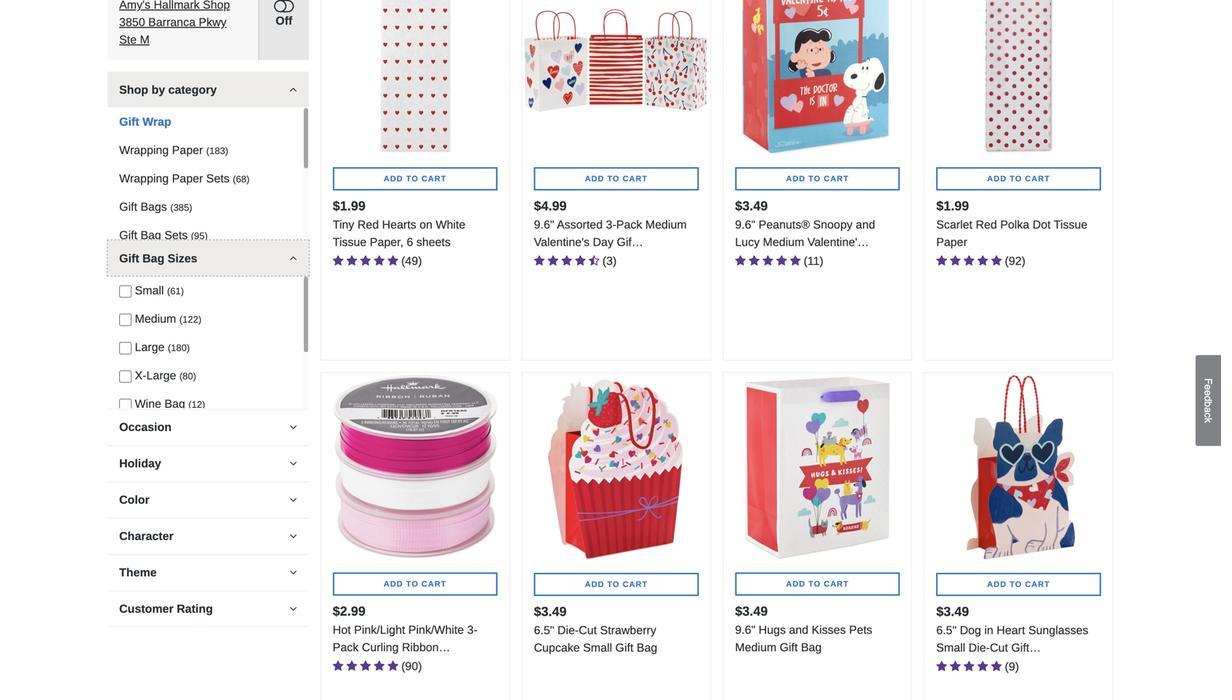 Task type: describe. For each thing, give the bounding box(es) containing it.
$3.49 6.5" dog in heart sunglasses small die-cut gift…
[[936, 604, 1089, 654]]

dog
[[960, 624, 981, 637]]

angle down image for gift bag sizes
[[290, 253, 297, 264]]

add to cart for 9.6" peanuts® snoopy and lucy medium valentine'…
[[786, 174, 849, 183]]

gift wrap menu menu
[[108, 107, 303, 391]]

x-
[[135, 369, 146, 382]]

(12)
[[188, 399, 205, 410]]

b
[[1203, 401, 1214, 407]]

add to cart for 6.5" dog in heart sunglasses small die-cut gift…
[[987, 580, 1050, 589]]

valentine'…
[[808, 235, 869, 249]]

1 e from the top
[[1203, 384, 1214, 390]]

to for 6.5" dog in heart sunglasses small die-cut gift…
[[1010, 580, 1022, 589]]

9.6" for $4.99 9.6" assorted 3-pack medium valentine's day gif…
[[534, 218, 554, 231]]

(11)
[[804, 254, 824, 267]]

$2.99 article
[[320, 372, 510, 700]]

sizes
[[168, 252, 197, 265]]

by
[[152, 83, 165, 96]]

strawberry
[[600, 624, 656, 637]]

hot pink/light pink/white 3-pack curling ribbon, 108', image
[[321, 373, 509, 561]]

d
[[1203, 396, 1214, 401]]

$3.49 9.6" peanuts® snoopy and lucy medium valentine'…
[[735, 198, 875, 249]]

medium (122)
[[135, 312, 201, 325]]

curling
[[362, 641, 399, 654]]

2 e from the top
[[1203, 390, 1214, 396]]

wrapping for wrapping paper sets
[[119, 172, 169, 185]]

add to cart button for 9.6" assorted 3-pack medium valentine's day gif…
[[534, 167, 699, 190]]

color tab
[[108, 482, 309, 517]]

gift for gift bag sizes
[[119, 252, 139, 265]]

bag for sizes
[[142, 252, 164, 265]]

to for 9.6" assorted 3-pack medium valentine's day gif…
[[607, 174, 620, 183]]

add for 6.5" dog in heart sunglasses small die-cut gift…
[[987, 580, 1007, 589]]

$4.99
[[534, 198, 567, 213]]

white
[[436, 218, 466, 231]]

$3.49 9.6" hugs and kisses pets medium gift bag
[[735, 604, 873, 654]]

small (61)
[[135, 284, 184, 297]]

large (180)
[[135, 341, 190, 354]]

cart for scarlet red polka dot tissue paper
[[1025, 174, 1050, 183]]

add to cart button for tiny red hearts on white tissue paper, 6 sheets
[[333, 167, 498, 190]]

add for 6.5" die-cut strawberry cupcake small gift bag
[[585, 580, 605, 589]]

tiny
[[333, 218, 354, 231]]

tiny red hearts on white tissue paper, 6 sheets link
[[333, 216, 498, 251]]

wrapping for wrapping paper
[[119, 144, 169, 157]]

add to cart for hot pink/light pink/white 3- pack curling ribbon…
[[384, 580, 447, 589]]

x-large (80)
[[135, 369, 196, 382]]

tissue inside $1.99 scarlet red polka dot tissue paper
[[1054, 218, 1088, 231]]

dot
[[1033, 218, 1051, 231]]

heart
[[997, 624, 1025, 637]]

gift bag sets (95)
[[119, 229, 208, 242]]

shop inside tab
[[119, 83, 148, 96]]

customer rating
[[119, 602, 213, 616]]

off
[[276, 14, 292, 27]]

Medium checkbox
[[119, 314, 132, 326]]

add for hot pink/light pink/white 3- pack curling ribbon…
[[384, 580, 403, 589]]

gif…
[[617, 235, 643, 249]]

$2.99 hot pink/light pink/white 3- pack curling ribbon…
[[333, 604, 478, 654]]

2 $1.99 article from the left
[[924, 0, 1114, 361]]

bag for sets
[[141, 229, 161, 242]]

9.6" hugs and kisses pets medium gift bag link
[[735, 621, 900, 656]]

0 vertical spatial large
[[135, 341, 165, 354]]

$3.49 6.5" die-cut strawberry cupcake small gift bag
[[534, 604, 658, 654]]

cut inside the $3.49 6.5" dog in heart sunglasses small die-cut gift…
[[990, 641, 1008, 654]]

k
[[1203, 418, 1214, 423]]

(95)
[[191, 231, 208, 242]]

hot pink/light pink/white 3- pack curling ribbon… link
[[333, 621, 498, 656]]

character tab
[[108, 518, 309, 554]]

$2.99
[[333, 604, 366, 619]]

small inside gift bag sizes filters 'element'
[[135, 284, 164, 297]]

9.6" for $3.49 9.6" hugs and kisses pets medium gift bag
[[735, 624, 756, 637]]

angle down image for customer rating
[[290, 603, 297, 615]]

to for 6.5" die-cut strawberry cupcake small gift bag
[[607, 580, 620, 589]]

gift for gift wrap
[[119, 115, 139, 128]]

add to cart for scarlet red polka dot tissue paper
[[987, 174, 1050, 183]]

$3.49 for $3.49 6.5" die-cut strawberry cupcake small gift bag
[[534, 604, 567, 619]]

add to cart button for 9.6" hugs and kisses pets medium gift bag
[[735, 573, 900, 596]]

medium inside the $3.49 9.6" hugs and kisses pets medium gift bag
[[735, 641, 777, 654]]

medium inside the $4.99 9.6" assorted 3-pack medium valentine's day gif…
[[645, 218, 687, 231]]

valentine's
[[534, 235, 590, 249]]

(385)
[[170, 202, 192, 213]]

gift bag sizes tab
[[108, 240, 309, 276]]

(122)
[[179, 314, 201, 325]]

6.5" for $3.49 6.5" dog in heart sunglasses small die-cut gift…
[[936, 624, 957, 637]]

scarlet
[[936, 218, 973, 231]]

(90)
[[401, 660, 422, 673]]

occasion tab
[[108, 409, 309, 445]]

cart for 6.5" dog in heart sunglasses small die-cut gift…
[[1025, 580, 1050, 589]]

$4.99 article
[[522, 0, 711, 361]]

assorted
[[557, 218, 603, 231]]

X-Large checkbox
[[119, 370, 132, 383]]

hallmark
[[154, 0, 200, 11]]

$1.99 scarlet red polka dot tissue paper
[[936, 198, 1088, 249]]

angle down image for character
[[290, 530, 297, 542]]

snoopy
[[813, 218, 853, 231]]

$1.99 for $1.99 tiny red hearts on white tissue paper, 6 sheets
[[333, 198, 366, 213]]

pink/light
[[354, 624, 405, 637]]

gift for gift bag sets (95)
[[119, 229, 137, 242]]

add to cart for 9.6" assorted 3-pack medium valentine's day gif…
[[585, 174, 648, 183]]

holiday tab
[[108, 445, 309, 481]]

wine bag (12)
[[135, 397, 205, 411]]

hugs
[[759, 624, 786, 637]]

cupcake
[[534, 641, 580, 654]]

add to cart button for 6.5" dog in heart sunglasses small die-cut gift…
[[936, 573, 1101, 596]]

to for tiny red hearts on white tissue paper, 6 sheets
[[406, 174, 419, 183]]

angle down image for holiday
[[290, 458, 297, 469]]

6.5" die-cut strawberry cupcake small gift bag link
[[534, 621, 699, 656]]

category
[[168, 83, 217, 96]]

angle down image for color
[[290, 494, 297, 506]]

on
[[420, 218, 433, 231]]

to for hot pink/light pink/white 3- pack curling ribbon…
[[406, 580, 419, 589]]

gift inside the $3.49 9.6" hugs and kisses pets medium gift bag
[[780, 641, 798, 654]]

rating
[[177, 602, 213, 616]]

angle down image for occasion
[[290, 421, 297, 433]]

sets for wrapping paper sets
[[206, 172, 230, 185]]

medium inside $3.49 9.6" peanuts® snoopy and lucy medium valentine'…
[[763, 235, 804, 249]]

gift bag sizes filters element
[[108, 276, 303, 503]]

scarlet red polka dot tissue paper link
[[936, 216, 1101, 251]]

in
[[985, 624, 994, 637]]

gift inside the $3.49 6.5" die-cut strawberry cupcake small gift bag
[[615, 641, 634, 654]]

9.6" for $3.49 9.6" peanuts® snoopy and lucy medium valentine'…
[[735, 218, 756, 231]]

red for $1.99 scarlet red polka dot tissue paper
[[976, 218, 997, 231]]

9.6" assorted 3-pack medium valentine's day gif… link
[[534, 216, 699, 251]]

sheets
[[416, 235, 451, 249]]

gift bag sizes
[[119, 252, 197, 265]]

6
[[407, 235, 413, 249]]

paper for sets
[[172, 172, 203, 185]]

theme
[[119, 566, 157, 579]]

day
[[593, 235, 614, 249]]



Task type: locate. For each thing, give the bounding box(es) containing it.
1 horizontal spatial 3-
[[606, 218, 616, 231]]

6.5" dog in heart sunglasses small die-cut gift bag, image
[[925, 373, 1113, 561], [925, 373, 1113, 561]]

cut
[[579, 624, 597, 637], [990, 641, 1008, 654]]

add to cart up the $3.49 9.6" hugs and kisses pets medium gift bag at right
[[786, 580, 849, 589]]

6.5" for $3.49 6.5" die-cut strawberry cupcake small gift bag
[[534, 624, 554, 637]]

$3.49 for $3.49 9.6" hugs and kisses pets medium gift bag
[[735, 604, 768, 619]]

0 horizontal spatial pack
[[333, 641, 359, 654]]

e up d
[[1203, 384, 1214, 390]]

2 vertical spatial paper
[[936, 235, 968, 249]]

red inside $1.99 scarlet red polka dot tissue paper
[[976, 218, 997, 231]]

3- right pink/white
[[467, 624, 478, 637]]

small
[[135, 284, 164, 297], [583, 641, 612, 654], [936, 641, 966, 654]]

1 vertical spatial shop
[[119, 83, 148, 96]]

6.5" up cupcake
[[534, 624, 554, 637]]

wrapping paper sets (68)
[[119, 172, 250, 185]]

9.6" inside $3.49 9.6" peanuts® snoopy and lucy medium valentine'…
[[735, 218, 756, 231]]

0 vertical spatial paper
[[172, 144, 203, 157]]

add to cart button up strawberry
[[534, 573, 699, 596]]

angle down image inside holiday tab
[[290, 458, 297, 469]]

angle down image inside character tab
[[290, 530, 297, 542]]

$3.49 inside the $3.49 6.5" die-cut strawberry cupcake small gift bag
[[534, 604, 567, 619]]

die- down the dog at the right bottom of the page
[[969, 641, 990, 654]]

character
[[119, 530, 174, 543]]

die- inside the $3.49 6.5" dog in heart sunglasses small die-cut gift…
[[969, 641, 990, 654]]

0 vertical spatial and
[[856, 218, 875, 231]]

to up the $4.99 9.6" assorted 3-pack medium valentine's day gif…
[[607, 174, 620, 183]]

6.5" inside the $3.49 6.5" die-cut strawberry cupcake small gift bag
[[534, 624, 554, 637]]

cart up pink/white
[[422, 580, 447, 589]]

small inside the $3.49 6.5" dog in heart sunglasses small die-cut gift…
[[936, 641, 966, 654]]

0 vertical spatial 3-
[[606, 218, 616, 231]]

(183)
[[206, 146, 228, 156]]

cart for 6.5" die-cut strawberry cupcake small gift bag
[[623, 580, 648, 589]]

to up $2.99 hot pink/light pink/white 3- pack curling ribbon…
[[406, 580, 419, 589]]

Small checkbox
[[119, 285, 132, 298]]

gift for gift bags (385)
[[119, 200, 137, 214]]

theme tab
[[108, 554, 309, 590]]

a
[[1203, 407, 1214, 413]]

1 vertical spatial angle down image
[[290, 421, 297, 433]]

1 horizontal spatial tissue
[[1054, 218, 1088, 231]]

0 vertical spatial sets
[[206, 172, 230, 185]]

0 horizontal spatial tissue
[[333, 235, 367, 249]]

to up $3.49 9.6" peanuts® snoopy and lucy medium valentine'…
[[809, 174, 821, 183]]

small for $3.49 6.5" dog in heart sunglasses small die-cut gift…
[[936, 641, 966, 654]]

customer
[[119, 602, 174, 616]]

small down strawberry
[[583, 641, 612, 654]]

add to cart button up $2.99 hot pink/light pink/white 3- pack curling ribbon…
[[333, 573, 498, 596]]

$3.49 article
[[723, 0, 912, 361], [522, 372, 711, 700], [723, 372, 912, 700], [924, 372, 1114, 700]]

(61)
[[167, 286, 184, 297]]

add up $3.49 9.6" peanuts® snoopy and lucy medium valentine'…
[[786, 174, 806, 183]]

(68)
[[233, 174, 250, 185]]

sets left (68)
[[206, 172, 230, 185]]

gift…
[[1011, 641, 1041, 654]]

Wine Bag checkbox
[[119, 399, 132, 411]]

$1.99 inside $1.99 scarlet red polka dot tissue paper
[[936, 198, 969, 213]]

cart up strawberry
[[623, 580, 648, 589]]

to up the $3.49 6.5" dog in heart sunglasses small die-cut gift…
[[1010, 580, 1022, 589]]

(9)
[[1005, 660, 1019, 673]]

0 vertical spatial cut
[[579, 624, 597, 637]]

pack inside the $4.99 9.6" assorted 3-pack medium valentine's day gif…
[[616, 218, 642, 231]]

add to cart button for hot pink/light pink/white 3- pack curling ribbon…
[[333, 573, 498, 596]]

$4.99 9.6" assorted 3-pack medium valentine's day gif…
[[534, 198, 687, 249]]

add to cart button up the $4.99 9.6" assorted 3-pack medium valentine's day gif…
[[534, 167, 699, 190]]

paper inside $1.99 scarlet red polka dot tissue paper
[[936, 235, 968, 249]]

shop left the by
[[119, 83, 148, 96]]

tiny red hearts on white tissue paper, 6 sheets, image
[[321, 0, 509, 156], [321, 0, 509, 156]]

add up the $4.99 9.6" assorted 3-pack medium valentine's day gif…
[[585, 174, 605, 183]]

0 horizontal spatial small
[[135, 284, 164, 297]]

small right 'small' checkbox on the left top
[[135, 284, 164, 297]]

0 vertical spatial die-
[[558, 624, 579, 637]]

add to cart button for scarlet red polka dot tissue paper
[[936, 167, 1101, 190]]

0 horizontal spatial $1.99
[[333, 198, 366, 213]]

cart for hot pink/light pink/white 3- pack curling ribbon…
[[422, 580, 447, 589]]

0 horizontal spatial $1.99 article
[[320, 0, 510, 361]]

1 horizontal spatial small
[[583, 641, 612, 654]]

$3.49 inside the $3.49 6.5" dog in heart sunglasses small die-cut gift…
[[936, 604, 969, 619]]

9.6" up lucy
[[735, 218, 756, 231]]

2 angle down image from the top
[[290, 421, 297, 433]]

article
[[108, 72, 309, 391], [108, 240, 309, 503]]

bag inside 'element'
[[165, 397, 185, 411]]

tab list containing shop by category
[[108, 72, 309, 627]]

gift up 'small' checkbox on the left top
[[119, 252, 139, 265]]

add to cart button up the $3.49 9.6" hugs and kisses pets medium gift bag at right
[[735, 573, 900, 596]]

1 vertical spatial cut
[[990, 641, 1008, 654]]

(49)
[[401, 254, 422, 267]]

1 horizontal spatial pack
[[616, 218, 642, 231]]

bag up gift bag sizes
[[141, 229, 161, 242]]

and up valentine'… at the right top of the page
[[856, 218, 875, 231]]

medium
[[645, 218, 687, 231], [763, 235, 804, 249], [135, 312, 176, 325], [735, 641, 777, 654]]

article containing gift bag sizes
[[108, 240, 309, 503]]

gift bags (385)
[[119, 200, 192, 214]]

0 horizontal spatial cut
[[579, 624, 597, 637]]

cart
[[422, 174, 447, 183], [824, 174, 849, 183], [623, 174, 648, 183], [1025, 174, 1050, 183], [422, 580, 447, 589], [824, 580, 849, 589], [623, 580, 648, 589], [1025, 580, 1050, 589]]

Large checkbox
[[119, 342, 132, 354]]

1 vertical spatial wrapping
[[119, 172, 169, 185]]

add up the $3.49 6.5" die-cut strawberry cupcake small gift bag
[[585, 580, 605, 589]]

die- up cupcake
[[558, 624, 579, 637]]

bag inside the $3.49 6.5" die-cut strawberry cupcake small gift bag
[[637, 641, 658, 654]]

add to cart button for 9.6" peanuts® snoopy and lucy medium valentine'…
[[735, 167, 900, 190]]

9.6" inside the $4.99 9.6" assorted 3-pack medium valentine's day gif…
[[534, 218, 554, 231]]

red right tiny
[[358, 218, 379, 231]]

wrapping down gift wrap on the top left of page
[[119, 144, 169, 157]]

shop up pkwy
[[203, 0, 230, 11]]

0 horizontal spatial shop
[[119, 83, 148, 96]]

add to cart up $1.99 scarlet red polka dot tissue paper
[[987, 174, 1050, 183]]

$3.49 for $3.49 6.5" dog in heart sunglasses small die-cut gift…
[[936, 604, 969, 619]]

add for 9.6" assorted 3-pack medium valentine's day gif…
[[585, 174, 605, 183]]

paper up "wrapping paper sets (68)"
[[172, 144, 203, 157]]

$3.49 up hugs
[[735, 604, 768, 619]]

add for 9.6" hugs and kisses pets medium gift bag
[[786, 580, 806, 589]]

bag for (12)
[[165, 397, 185, 411]]

1 horizontal spatial $1.99
[[936, 198, 969, 213]]

hearts
[[382, 218, 416, 231]]

wine
[[135, 397, 161, 411]]

add to cart up the $3.49 6.5" dog in heart sunglasses small die-cut gift…
[[987, 580, 1050, 589]]

red for $1.99 tiny red hearts on white tissue paper, 6 sheets
[[358, 218, 379, 231]]

9.6" hugs and kisses pets medium gift bag, image
[[724, 373, 912, 561], [724, 373, 912, 561]]

0 vertical spatial wrapping
[[119, 144, 169, 157]]

6.5" inside the $3.49 6.5" dog in heart sunglasses small die-cut gift…
[[936, 624, 957, 637]]

die- inside the $3.49 6.5" die-cut strawberry cupcake small gift bag
[[558, 624, 579, 637]]

1 vertical spatial sets
[[164, 229, 188, 242]]

e
[[1203, 384, 1214, 390], [1203, 390, 1214, 396]]

add to cart for tiny red hearts on white tissue paper, 6 sheets
[[384, 174, 447, 183]]

2 angle down image from the top
[[290, 458, 297, 469]]

(80)
[[179, 371, 196, 382]]

red inside $1.99 tiny red hearts on white tissue paper, 6 sheets
[[358, 218, 379, 231]]

wrapping paper (183)
[[119, 144, 228, 157]]

cart for 9.6" peanuts® snoopy and lucy medium valentine'…
[[824, 174, 849, 183]]

1 red from the left
[[358, 218, 379, 231]]

$3.49
[[735, 198, 768, 213], [735, 604, 768, 619], [534, 604, 567, 619], [936, 604, 969, 619]]

cart up kisses
[[824, 580, 849, 589]]

cut up cupcake
[[579, 624, 597, 637]]

customer rating tab
[[108, 591, 309, 626]]

to for 9.6" hugs and kisses pets medium gift bag
[[809, 580, 821, 589]]

gift wrap
[[119, 115, 171, 128]]

9.6" peanuts® snoopy and lucy medium valentine's day gift bag, image
[[724, 0, 912, 156], [724, 0, 912, 156]]

(180)
[[168, 343, 190, 353]]

add to cart button for 6.5" die-cut strawberry cupcake small gift bag
[[534, 573, 699, 596]]

and inside the $3.49 9.6" hugs and kisses pets medium gift bag
[[789, 624, 809, 637]]

$1.99 up scarlet
[[936, 198, 969, 213]]

bag inside gift wrap menu menu
[[141, 229, 161, 242]]

add to cart up $3.49 9.6" peanuts® snoopy and lucy medium valentine'…
[[786, 174, 849, 183]]

cart up the $4.99 9.6" assorted 3-pack medium valentine's day gif…
[[623, 174, 648, 183]]

kisses
[[812, 624, 846, 637]]

add to cart inside $4.99 article
[[585, 174, 648, 183]]

add up $2.99 hot pink/light pink/white 3- pack curling ribbon…
[[384, 580, 403, 589]]

3 angle down image from the top
[[290, 494, 297, 506]]

add to cart for 6.5" die-cut strawberry cupcake small gift bag
[[585, 580, 648, 589]]

tab list
[[108, 72, 309, 627]]

9.6" inside the $3.49 9.6" hugs and kisses pets medium gift bag
[[735, 624, 756, 637]]

1 vertical spatial tissue
[[333, 235, 367, 249]]

9.6" left hugs
[[735, 624, 756, 637]]

1 6.5" from the left
[[534, 624, 554, 637]]

$1.99
[[333, 198, 366, 213], [936, 198, 969, 213]]

add up $1.99 scarlet red polka dot tissue paper
[[987, 174, 1007, 183]]

5 angle down image from the top
[[290, 567, 297, 578]]

9.6"
[[735, 218, 756, 231], [534, 218, 554, 231], [735, 624, 756, 637]]

holiday
[[119, 457, 161, 470]]

sunglasses
[[1029, 624, 1089, 637]]

gift wrap link
[[108, 113, 303, 131]]

large right large option
[[135, 341, 165, 354]]

f
[[1203, 378, 1214, 384]]

and right hugs
[[789, 624, 809, 637]]

6.5" die-cut strawberry cupcake small gift bag, image
[[522, 373, 711, 561], [522, 373, 711, 561]]

add inside $2.99 article
[[384, 580, 403, 589]]

large left '(80)'
[[146, 369, 176, 382]]

1 angle down image from the top
[[290, 253, 297, 264]]

bag down strawberry
[[637, 641, 658, 654]]

add to cart button up $1.99 scarlet red polka dot tissue paper
[[936, 167, 1101, 190]]

3- up the day
[[606, 218, 616, 231]]

add to cart button up on
[[333, 167, 498, 190]]

cut inside the $3.49 6.5" die-cut strawberry cupcake small gift bag
[[579, 624, 597, 637]]

add for 9.6" peanuts® snoopy and lucy medium valentine'…
[[786, 174, 806, 183]]

1 vertical spatial large
[[146, 369, 176, 382]]

amy's hallmark shop 3850 barranca pkwy ste m
[[119, 0, 230, 46]]

m
[[140, 33, 150, 46]]

0 vertical spatial shop
[[203, 0, 230, 11]]

angle down image inside "shop by category" tab
[[290, 84, 297, 96]]

gift left wrap in the left top of the page
[[119, 115, 139, 128]]

tissue inside $1.99 tiny red hearts on white tissue paper, 6 sheets
[[333, 235, 367, 249]]

tissue
[[1054, 218, 1088, 231], [333, 235, 367, 249]]

shop by category
[[119, 83, 217, 96]]

f e e d b a c k button
[[1196, 355, 1221, 446]]

red
[[358, 218, 379, 231], [976, 218, 997, 231]]

to up the $3.49 9.6" hugs and kisses pets medium gift bag at right
[[809, 580, 821, 589]]

2 6.5" from the left
[[936, 624, 957, 637]]

$3.49 up lucy
[[735, 198, 768, 213]]

cart inside $2.99 article
[[422, 580, 447, 589]]

to inside $4.99 article
[[607, 174, 620, 183]]

shop by category tab
[[108, 72, 309, 107]]

0 horizontal spatial sets
[[164, 229, 188, 242]]

gift down strawberry
[[615, 641, 634, 654]]

1 vertical spatial paper
[[172, 172, 203, 185]]

angle down image inside the color tab
[[290, 494, 297, 506]]

1 $1.99 from the left
[[333, 198, 366, 213]]

occasion
[[119, 421, 172, 434]]

$3.49 inside the $3.49 9.6" hugs and kisses pets medium gift bag
[[735, 604, 768, 619]]

sets left "(95)"
[[164, 229, 188, 242]]

shop inside amy's hallmark shop 3850 barranca pkwy ste m
[[203, 0, 230, 11]]

(3)
[[603, 254, 617, 267]]

9.6" peanuts® snoopy and lucy medium valentine'… link
[[735, 216, 900, 251]]

red left polka
[[976, 218, 997, 231]]

add to cart up strawberry
[[585, 580, 648, 589]]

cart up sunglasses
[[1025, 580, 1050, 589]]

bag inside 'tab'
[[142, 252, 164, 265]]

add to cart inside $2.99 article
[[384, 580, 447, 589]]

ste
[[119, 33, 137, 46]]

f e e d b a c k
[[1203, 378, 1214, 423]]

add to cart button up $3.49 9.6" peanuts® snoopy and lucy medium valentine'…
[[735, 167, 900, 190]]

tissue right dot
[[1054, 218, 1088, 231]]

to
[[406, 174, 419, 183], [809, 174, 821, 183], [607, 174, 620, 183], [1010, 174, 1022, 183], [406, 580, 419, 589], [809, 580, 821, 589], [607, 580, 620, 589], [1010, 580, 1022, 589]]

2 horizontal spatial small
[[936, 641, 966, 654]]

add up $1.99 tiny red hearts on white tissue paper, 6 sheets
[[384, 174, 403, 183]]

pets
[[849, 624, 873, 637]]

tissue down tiny
[[333, 235, 367, 249]]

wrap
[[142, 115, 171, 128]]

1 horizontal spatial shop
[[203, 0, 230, 11]]

small down the dog at the right bottom of the page
[[936, 641, 966, 654]]

bag down the 'gift bag sets (95)'
[[142, 252, 164, 265]]

4 angle down image from the top
[[290, 530, 297, 542]]

3-
[[606, 218, 616, 231], [467, 624, 478, 637]]

3850
[[119, 16, 145, 29]]

1 article from the top
[[108, 72, 309, 391]]

angle down image inside theme tab
[[290, 567, 297, 578]]

bags
[[141, 200, 167, 214]]

cart up snoopy
[[824, 174, 849, 183]]

1 horizontal spatial die-
[[969, 641, 990, 654]]

paper for (183)
[[172, 144, 203, 157]]

bag left (12)
[[165, 397, 185, 411]]

9.6" assorted 3-pack medium valentine's day gift bags, image
[[522, 0, 711, 156], [522, 0, 711, 156]]

cart for 9.6" assorted 3-pack medium valentine's day gif…
[[623, 174, 648, 183]]

2 $1.99 from the left
[[936, 198, 969, 213]]

2 article from the top
[[108, 240, 309, 503]]

1 vertical spatial and
[[789, 624, 809, 637]]

e up b
[[1203, 390, 1214, 396]]

9.6" down $4.99
[[534, 218, 554, 231]]

1 horizontal spatial and
[[856, 218, 875, 231]]

add to cart for 9.6" hugs and kisses pets medium gift bag
[[786, 580, 849, 589]]

lucy
[[735, 235, 760, 249]]

$3.49 inside $3.49 9.6" peanuts® snoopy and lucy medium valentine'…
[[735, 198, 768, 213]]

angle down image inside customer rating tab
[[290, 603, 297, 615]]

$3.49 up the dog at the right bottom of the page
[[936, 604, 969, 619]]

$1.99 inside $1.99 tiny red hearts on white tissue paper, 6 sheets
[[333, 198, 366, 213]]

1 horizontal spatial red
[[976, 218, 997, 231]]

gift up gift bag sizes
[[119, 229, 137, 242]]

gift left 'bags'
[[119, 200, 137, 214]]

die-
[[558, 624, 579, 637], [969, 641, 990, 654]]

0 horizontal spatial red
[[358, 218, 379, 231]]

paper down scarlet
[[936, 235, 968, 249]]

barranca
[[148, 16, 196, 29]]

add for tiny red hearts on white tissue paper, 6 sheets
[[384, 174, 403, 183]]

add to cart
[[384, 174, 447, 183], [786, 174, 849, 183], [585, 174, 648, 183], [987, 174, 1050, 183], [384, 580, 447, 589], [786, 580, 849, 589], [585, 580, 648, 589], [987, 580, 1050, 589]]

add up the $3.49 9.6" hugs and kisses pets medium gift bag at right
[[786, 580, 806, 589]]

color
[[119, 493, 150, 507]]

6.5" dog in heart sunglasses small die-cut gift… link
[[936, 621, 1101, 656]]

sets for gift bag sets
[[164, 229, 188, 242]]

cart for tiny red hearts on white tissue paper, 6 sheets
[[422, 174, 447, 183]]

pack up gif…
[[616, 218, 642, 231]]

paper
[[172, 144, 203, 157], [172, 172, 203, 185], [936, 235, 968, 249]]

cart inside $4.99 article
[[623, 174, 648, 183]]

1 vertical spatial 3-
[[467, 624, 478, 637]]

small for $3.49 6.5" die-cut strawberry cupcake small gift bag
[[583, 641, 612, 654]]

angle down image inside occasion tab
[[290, 421, 297, 433]]

$1.99 article
[[320, 0, 510, 361], [924, 0, 1114, 361]]

to for scarlet red polka dot tissue paper
[[1010, 174, 1022, 183]]

0 horizontal spatial die-
[[558, 624, 579, 637]]

amy's hallmark shop 3850 barranca pkwy ste m link
[[119, 0, 230, 46]]

$1.99 tiny red hearts on white tissue paper, 6 sheets
[[333, 198, 466, 249]]

0 vertical spatial angle down image
[[290, 84, 297, 96]]

1 horizontal spatial 6.5"
[[936, 624, 957, 637]]

0 vertical spatial tissue
[[1054, 218, 1088, 231]]

cart for 9.6" hugs and kisses pets medium gift bag
[[824, 580, 849, 589]]

1 horizontal spatial $1.99 article
[[924, 0, 1114, 361]]

angle down image for theme
[[290, 567, 297, 578]]

bag inside the $3.49 9.6" hugs and kisses pets medium gift bag
[[801, 641, 822, 654]]

bag down kisses
[[801, 641, 822, 654]]

and
[[856, 218, 875, 231], [789, 624, 809, 637]]

amy's
[[119, 0, 151, 11]]

large
[[135, 341, 165, 354], [146, 369, 176, 382]]

angle down image
[[290, 84, 297, 96], [290, 421, 297, 433]]

$1.99 up tiny
[[333, 198, 366, 213]]

pkwy
[[199, 16, 227, 29]]

1 vertical spatial pack
[[333, 641, 359, 654]]

add to cart up the $4.99 9.6" assorted 3-pack medium valentine's day gif…
[[585, 174, 648, 183]]

3- inside the $4.99 9.6" assorted 3-pack medium valentine's day gif…
[[606, 218, 616, 231]]

paper,
[[370, 235, 403, 249]]

to inside $2.99 article
[[406, 580, 419, 589]]

peanuts®
[[759, 218, 810, 231]]

$3.49 for $3.49 9.6" peanuts® snoopy and lucy medium valentine'…
[[735, 198, 768, 213]]

pack down the hot
[[333, 641, 359, 654]]

1 angle down image from the top
[[290, 84, 297, 96]]

paper up (385)
[[172, 172, 203, 185]]

bag
[[141, 229, 161, 242], [142, 252, 164, 265], [165, 397, 185, 411], [801, 641, 822, 654], [637, 641, 658, 654]]

to up strawberry
[[607, 580, 620, 589]]

c
[[1203, 413, 1214, 418]]

gift down hugs
[[780, 641, 798, 654]]

1 horizontal spatial cut
[[990, 641, 1008, 654]]

0 horizontal spatial 3-
[[467, 624, 478, 637]]

3- inside $2.99 hot pink/light pink/white 3- pack curling ribbon…
[[467, 624, 478, 637]]

add inside $4.99 article
[[585, 174, 605, 183]]

icon image
[[274, 0, 294, 15]]

hot
[[333, 624, 351, 637]]

2 red from the left
[[976, 218, 997, 231]]

6.5" left the dog at the right bottom of the page
[[936, 624, 957, 637]]

medium inside gift bag sizes filters 'element'
[[135, 312, 176, 325]]

0 horizontal spatial and
[[789, 624, 809, 637]]

to up $1.99 tiny red hearts on white tissue paper, 6 sheets
[[406, 174, 419, 183]]

$3.49 up cupcake
[[534, 604, 567, 619]]

angle down image for shop by category
[[290, 84, 297, 96]]

small inside the $3.49 6.5" die-cut strawberry cupcake small gift bag
[[583, 641, 612, 654]]

cart up on
[[422, 174, 447, 183]]

add to cart up on
[[384, 174, 447, 183]]

pink/white
[[408, 624, 464, 637]]

cut down the in
[[990, 641, 1008, 654]]

wrapping up 'bags'
[[119, 172, 169, 185]]

polka
[[1000, 218, 1030, 231]]

2 wrapping from the top
[[119, 172, 169, 185]]

1 $1.99 article from the left
[[320, 0, 510, 361]]

6 angle down image from the top
[[290, 603, 297, 615]]

angle down image inside gift bag sizes 'tab'
[[290, 253, 297, 264]]

1 vertical spatial die-
[[969, 641, 990, 654]]

pack inside $2.99 hot pink/light pink/white 3- pack curling ribbon…
[[333, 641, 359, 654]]

to up $1.99 scarlet red polka dot tissue paper
[[1010, 174, 1022, 183]]

add to cart button inside $4.99 article
[[534, 167, 699, 190]]

1 horizontal spatial sets
[[206, 172, 230, 185]]

and inside $3.49 9.6" peanuts® snoopy and lucy medium valentine'…
[[856, 218, 875, 231]]

add to cart button inside $2.99 article
[[333, 573, 498, 596]]

scarlet red polka dot tissue paper, image
[[925, 0, 1113, 156], [925, 0, 1113, 156]]

add for scarlet red polka dot tissue paper
[[987, 174, 1007, 183]]

$1.99 for $1.99 scarlet red polka dot tissue paper
[[936, 198, 969, 213]]

add to cart button up the $3.49 6.5" dog in heart sunglasses small die-cut gift…
[[936, 573, 1101, 596]]

gift inside 'tab'
[[119, 252, 139, 265]]

to for 9.6" peanuts® snoopy and lucy medium valentine'…
[[809, 174, 821, 183]]

1 wrapping from the top
[[119, 144, 169, 157]]

add to cart up $2.99 hot pink/light pink/white 3- pack curling ribbon…
[[384, 580, 447, 589]]

angle down image
[[290, 253, 297, 264], [290, 458, 297, 469], [290, 494, 297, 506], [290, 530, 297, 542], [290, 567, 297, 578], [290, 603, 297, 615]]

0 vertical spatial pack
[[616, 218, 642, 231]]

cart up dot
[[1025, 174, 1050, 183]]

gift
[[119, 115, 139, 128], [119, 200, 137, 214], [119, 229, 137, 242], [119, 252, 139, 265], [780, 641, 798, 654], [615, 641, 634, 654]]

add up the in
[[987, 580, 1007, 589]]

article containing shop by category
[[108, 72, 309, 391]]

0 horizontal spatial 6.5"
[[534, 624, 554, 637]]



Task type: vqa. For each thing, say whether or not it's contained in the screenshot.
the bottom AND
yes



